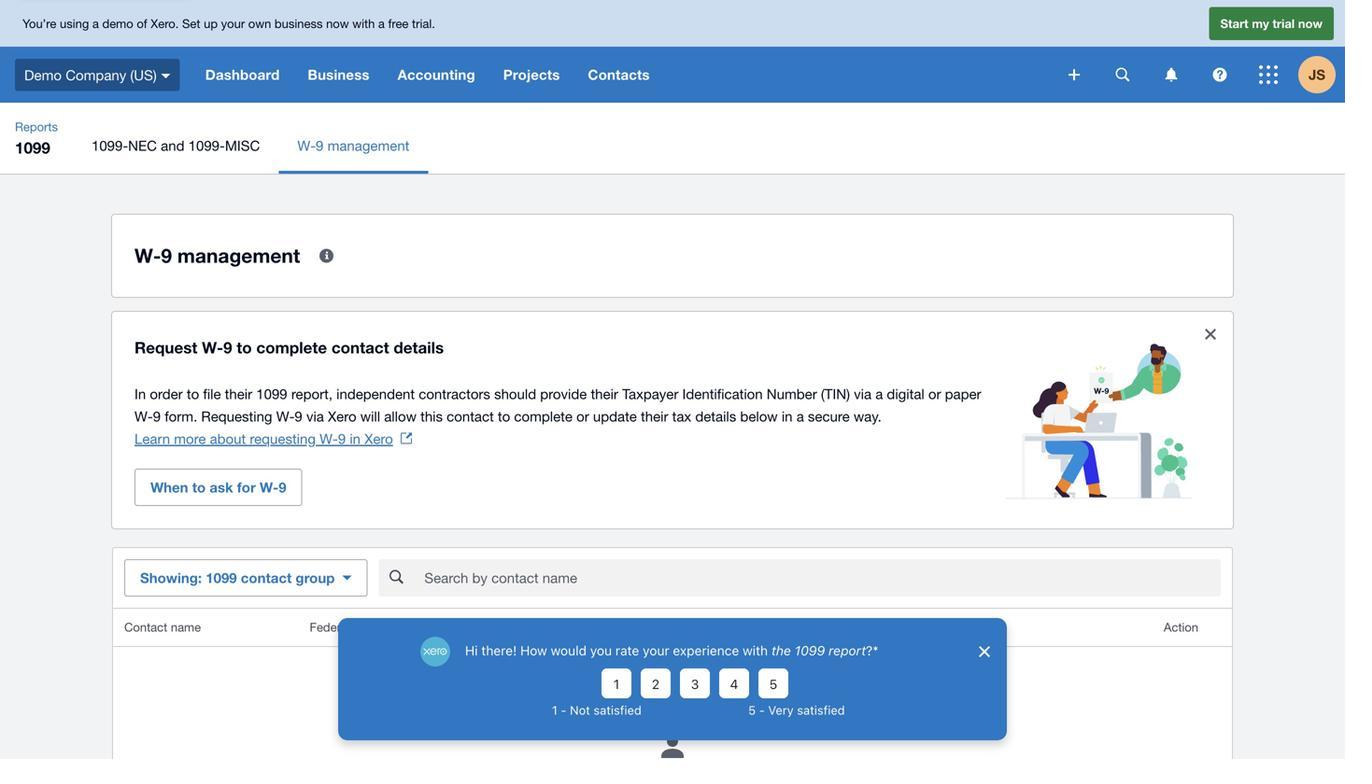 Task type: describe. For each thing, give the bounding box(es) containing it.
accounting button
[[384, 47, 489, 103]]

projects button
[[489, 47, 574, 103]]

own
[[248, 16, 271, 31]]

contacts button
[[574, 47, 664, 103]]

contact inside in order to file their 1099 report, independent contractors should provide their taxpayer identification number (tin) via a digital or paper w-9 form. requesting w-9 via xero will allow this contact to complete or update their tax details below in a secure way. learn more about requesting w-9 in xero
[[447, 408, 494, 425]]

a left free
[[378, 16, 385, 31]]

federal
[[310, 620, 350, 635]]

9 inside button
[[279, 479, 286, 496]]

1 horizontal spatial their
[[591, 386, 618, 402]]

tax inside in order to file their 1099 report, independent contractors should provide their taxpayer identification number (tin) via a digital or paper w-9 form. requesting w-9 via xero will allow this contact to complete or update their tax details below in a secure way. learn more about requesting w-9 in xero
[[672, 408, 692, 425]]

0 vertical spatial xero
[[328, 408, 357, 425]]

action
[[1164, 620, 1199, 635]]

0 vertical spatial details
[[394, 338, 444, 357]]

contacts
[[588, 66, 650, 83]]

to left the file
[[187, 386, 199, 402]]

close image
[[1205, 329, 1217, 340]]

free
[[388, 16, 409, 31]]

1 1099- from the left
[[92, 137, 128, 154]]

2 1099- from the left
[[188, 137, 225, 154]]

update
[[593, 408, 637, 425]]

trial
[[1273, 16, 1295, 31]]

dashboard link
[[191, 47, 294, 103]]

to down should
[[498, 408, 510, 425]]

way.
[[854, 408, 882, 425]]

2 now from the left
[[1299, 16, 1323, 31]]

contact name
[[124, 620, 201, 635]]

of
[[137, 16, 147, 31]]

name
[[171, 620, 201, 635]]

in
[[135, 386, 146, 402]]

reports link
[[7, 118, 65, 136]]

business
[[308, 66, 370, 83]]

1 vertical spatial management
[[177, 244, 300, 267]]

report,
[[291, 386, 333, 402]]

ask
[[210, 479, 233, 496]]

when
[[150, 479, 188, 496]]

you're
[[22, 16, 56, 31]]

request
[[135, 338, 198, 357]]

js button
[[1299, 47, 1345, 103]]

form.
[[165, 408, 197, 425]]

number
[[767, 386, 817, 402]]

learn
[[135, 431, 170, 447]]

demo
[[24, 67, 62, 83]]

(us)
[[130, 67, 157, 83]]

order
[[150, 386, 183, 402]]

set
[[182, 16, 200, 31]]

demo company (us)
[[24, 67, 157, 83]]

my
[[1252, 16, 1270, 31]]

identification
[[683, 386, 763, 402]]

svg image inside demo company (us) popup button
[[161, 74, 171, 78]]

w- inside w-9 management link
[[297, 137, 316, 154]]

close button
[[1192, 316, 1230, 353]]

w-9 management information image
[[308, 237, 345, 275]]

to up requesting
[[237, 338, 252, 357]]

misc
[[225, 137, 260, 154]]

9 down the business
[[316, 137, 324, 154]]

demo
[[102, 16, 133, 31]]

0 vertical spatial in
[[782, 408, 793, 425]]

0 vertical spatial w-9 management
[[297, 137, 410, 154]]

file
[[203, 386, 221, 402]]

banner containing dashboard
[[0, 0, 1345, 103]]

1099 for showing: 1099 contact group
[[206, 570, 237, 587]]

trial.
[[412, 16, 435, 31]]

about
[[210, 431, 246, 447]]

js
[[1309, 66, 1326, 83]]

9 up request
[[161, 244, 172, 267]]

1 vertical spatial xero
[[365, 431, 393, 447]]

management inside menu
[[328, 137, 410, 154]]

(tin)
[[821, 386, 850, 402]]

showing:
[[140, 570, 202, 587]]

business button
[[294, 47, 384, 103]]

0 horizontal spatial complete
[[256, 338, 327, 357]]

1 vertical spatial w-9 management
[[135, 244, 300, 267]]

1 horizontal spatial via
[[854, 386, 872, 402]]

and
[[161, 137, 185, 154]]

taxpayer
[[622, 386, 679, 402]]

using
[[60, 16, 89, 31]]

independent
[[337, 386, 415, 402]]



Task type: locate. For each thing, give the bounding box(es) containing it.
management down business dropdown button
[[328, 137, 410, 154]]

a
[[92, 16, 99, 31], [378, 16, 385, 31], [876, 386, 883, 402], [797, 408, 804, 425]]

1099 down reports link
[[15, 138, 50, 157]]

w-
[[297, 137, 316, 154], [135, 244, 161, 267], [202, 338, 223, 357], [135, 408, 153, 425], [276, 408, 295, 425], [320, 431, 338, 447], [260, 479, 279, 496]]

1099 for reports 1099
[[15, 138, 50, 157]]

1 vertical spatial via
[[306, 408, 324, 425]]

9
[[316, 137, 324, 154], [161, 244, 172, 267], [223, 338, 232, 357], [153, 408, 161, 425], [295, 408, 303, 425], [338, 431, 346, 447], [279, 479, 286, 496]]

with
[[352, 16, 375, 31]]

contractors
[[419, 386, 490, 402]]

0 horizontal spatial in
[[350, 431, 361, 447]]

0 vertical spatial or
[[929, 386, 941, 402]]

via down the report,
[[306, 408, 324, 425]]

svg image down start at the top of page
[[1213, 68, 1227, 82]]

details up contractors
[[394, 338, 444, 357]]

1 horizontal spatial or
[[929, 386, 941, 402]]

1 vertical spatial in
[[350, 431, 361, 447]]

in order to file their 1099 report, independent contractors should provide their taxpayer identification number (tin) via a digital or paper w-9 form. requesting w-9 via xero will allow this contact to complete or update their tax details below in a secure way. learn more about requesting w-9 in xero
[[135, 386, 982, 447]]

1 vertical spatial contact
[[447, 408, 494, 425]]

you're using a demo of xero. set up your own business now with a free trial.
[[22, 16, 435, 31]]

1099 inside showing: 1099 contact group popup button
[[206, 570, 237, 587]]

a up way.
[[876, 386, 883, 402]]

1 horizontal spatial contact
[[332, 338, 389, 357]]

w-9 management
[[297, 137, 410, 154], [135, 244, 300, 267]]

classification
[[374, 620, 444, 635]]

showing: 1099 contact group button
[[124, 560, 368, 597]]

9 down the report,
[[295, 408, 303, 425]]

demo company (us) button
[[0, 47, 191, 103]]

1099 inside reports 1099
[[15, 138, 50, 157]]

0 horizontal spatial their
[[225, 386, 252, 402]]

their up update
[[591, 386, 618, 402]]

now right trial
[[1299, 16, 1323, 31]]

0 vertical spatial complete
[[256, 338, 327, 357]]

learn more about requesting w-9 in xero link
[[135, 431, 412, 447]]

0 vertical spatial contact
[[332, 338, 389, 357]]

1099-nec and 1099-misc
[[92, 137, 260, 154]]

management
[[328, 137, 410, 154], [177, 244, 300, 267]]

1 vertical spatial or
[[577, 408, 589, 425]]

1099 left the report,
[[256, 386, 287, 402]]

tax right federal
[[354, 620, 370, 635]]

in down will
[[350, 431, 361, 447]]

digital
[[887, 386, 925, 402]]

secure
[[808, 408, 850, 425]]

1 vertical spatial 1099
[[256, 386, 287, 402]]

1099- right and
[[188, 137, 225, 154]]

reports
[[15, 120, 58, 134]]

up
[[204, 16, 218, 31]]

their
[[225, 386, 252, 402], [591, 386, 618, 402], [641, 408, 669, 425]]

1 horizontal spatial 1099
[[206, 570, 237, 587]]

group
[[296, 570, 335, 587]]

a right using
[[92, 16, 99, 31]]

9 down independent
[[338, 431, 346, 447]]

0 horizontal spatial contact
[[241, 570, 292, 587]]

0 horizontal spatial now
[[326, 16, 349, 31]]

tax down taxpayer
[[672, 408, 692, 425]]

2 horizontal spatial contact
[[447, 408, 494, 425]]

contact down contractors
[[447, 408, 494, 425]]

requesting
[[250, 431, 316, 447]]

dashboard
[[205, 66, 280, 83]]

0 horizontal spatial xero
[[328, 408, 357, 425]]

1099-
[[92, 137, 128, 154], [188, 137, 225, 154]]

management left 'w-9 management information' icon
[[177, 244, 300, 267]]

projects
[[503, 66, 560, 83]]

1 horizontal spatial in
[[782, 408, 793, 425]]

complete inside in order to file their 1099 report, independent contractors should provide their taxpayer identification number (tin) via a digital or paper w-9 form. requesting w-9 via xero will allow this contact to complete or update their tax details below in a secure way. learn more about requesting w-9 in xero
[[514, 408, 573, 425]]

accounting
[[398, 66, 475, 83]]

contact left group
[[241, 570, 292, 587]]

to inside button
[[192, 479, 206, 496]]

1099 right "showing:"
[[206, 570, 237, 587]]

or
[[929, 386, 941, 402], [577, 408, 589, 425]]

start my trial now
[[1221, 16, 1323, 31]]

1 horizontal spatial tax
[[672, 408, 692, 425]]

start
[[1221, 16, 1249, 31]]

contact up independent
[[332, 338, 389, 357]]

1 vertical spatial details
[[695, 408, 737, 425]]

0 horizontal spatial via
[[306, 408, 324, 425]]

this
[[421, 408, 443, 425]]

more
[[174, 431, 206, 447]]

your
[[221, 16, 245, 31]]

9 up learn
[[153, 408, 161, 425]]

or left paper
[[929, 386, 941, 402]]

to left ask
[[192, 479, 206, 496]]

1 horizontal spatial management
[[328, 137, 410, 154]]

in
[[782, 408, 793, 425], [350, 431, 361, 447]]

1099 inside in order to file their 1099 report, independent contractors should provide their taxpayer identification number (tin) via a digital or paper w-9 form. requesting w-9 via xero will allow this contact to complete or update their tax details below in a secure way. learn more about requesting w-9 in xero
[[256, 386, 287, 402]]

via
[[854, 386, 872, 402], [306, 408, 324, 425]]

0 horizontal spatial 1099
[[15, 138, 50, 157]]

dialog
[[338, 618, 1007, 741]]

0 horizontal spatial 1099-
[[92, 137, 128, 154]]

1 horizontal spatial svg image
[[1213, 68, 1227, 82]]

company
[[66, 67, 126, 83]]

2 horizontal spatial 1099
[[256, 386, 287, 402]]

their up requesting
[[225, 386, 252, 402]]

allow
[[384, 408, 417, 425]]

2 vertical spatial 1099
[[206, 570, 237, 587]]

0 vertical spatial 1099
[[15, 138, 50, 157]]

now
[[326, 16, 349, 31], [1299, 16, 1323, 31]]

for
[[237, 479, 256, 496]]

xero down will
[[365, 431, 393, 447]]

contact
[[124, 620, 167, 635]]

contact inside popup button
[[241, 570, 292, 587]]

in down number
[[782, 408, 793, 425]]

tax inside list of 1099 contacts element
[[354, 620, 370, 635]]

svg image
[[1213, 68, 1227, 82], [161, 74, 171, 78]]

9 right request
[[223, 338, 232, 357]]

menu
[[73, 118, 1345, 174]]

0 horizontal spatial svg image
[[161, 74, 171, 78]]

1 horizontal spatial 1099-
[[188, 137, 225, 154]]

their down taxpayer
[[641, 408, 669, 425]]

2 vertical spatial contact
[[241, 570, 292, 587]]

federal tax classification
[[310, 620, 444, 635]]

9 right for
[[279, 479, 286, 496]]

details
[[394, 338, 444, 357], [695, 408, 737, 425]]

xero left will
[[328, 408, 357, 425]]

Search by contact name field
[[423, 561, 1221, 596]]

1 horizontal spatial details
[[695, 408, 737, 425]]

svg image
[[1260, 65, 1278, 84], [1116, 68, 1130, 82], [1166, 68, 1178, 82], [1069, 69, 1080, 80]]

0 vertical spatial management
[[328, 137, 410, 154]]

xero.
[[151, 16, 179, 31]]

1 vertical spatial tax
[[354, 620, 370, 635]]

1 horizontal spatial xero
[[365, 431, 393, 447]]

svg image right (us)
[[161, 74, 171, 78]]

xero
[[328, 408, 357, 425], [365, 431, 393, 447]]

0 horizontal spatial details
[[394, 338, 444, 357]]

should
[[494, 386, 536, 402]]

0 horizontal spatial tax
[[354, 620, 370, 635]]

list of 1099 contacts element
[[113, 609, 1232, 760]]

complete down provide
[[514, 408, 573, 425]]

1099
[[15, 138, 50, 157], [256, 386, 287, 402], [206, 570, 237, 587]]

paper
[[945, 386, 982, 402]]

1 vertical spatial complete
[[514, 408, 573, 425]]

when to ask for w-9 button
[[135, 469, 302, 506]]

via up way.
[[854, 386, 872, 402]]

will
[[360, 408, 380, 425]]

1099- left and
[[92, 137, 128, 154]]

details inside in order to file their 1099 report, independent contractors should provide their taxpayer identification number (tin) via a digital or paper w-9 form. requesting w-9 via xero will allow this contact to complete or update their tax details below in a secure way. learn more about requesting w-9 in xero
[[695, 408, 737, 425]]

requesting
[[201, 408, 272, 425]]

1 horizontal spatial complete
[[514, 408, 573, 425]]

2 horizontal spatial their
[[641, 408, 669, 425]]

complete
[[256, 338, 327, 357], [514, 408, 573, 425]]

tax
[[672, 408, 692, 425], [354, 620, 370, 635]]

when to ask for w-9
[[150, 479, 286, 496]]

1 horizontal spatial now
[[1299, 16, 1323, 31]]

w- inside "when to ask for w-9" button
[[260, 479, 279, 496]]

1099-nec and 1099-misc link
[[73, 118, 279, 174]]

request w-9 to complete contact details
[[135, 338, 444, 357]]

now left with
[[326, 16, 349, 31]]

provide
[[540, 386, 587, 402]]

0 vertical spatial via
[[854, 386, 872, 402]]

complete up the report,
[[256, 338, 327, 357]]

w-9 management link
[[279, 118, 428, 174]]

1 now from the left
[[326, 16, 349, 31]]

0 horizontal spatial management
[[177, 244, 300, 267]]

0 vertical spatial tax
[[672, 408, 692, 425]]

business
[[275, 16, 323, 31]]

or down provide
[[577, 408, 589, 425]]

nec
[[128, 137, 157, 154]]

0 horizontal spatial or
[[577, 408, 589, 425]]

contact
[[332, 338, 389, 357], [447, 408, 494, 425], [241, 570, 292, 587]]

details down "identification"
[[695, 408, 737, 425]]

showing: 1099 contact group
[[140, 570, 335, 587]]

menu containing 1099-nec and 1099-misc
[[73, 118, 1345, 174]]

a down number
[[797, 408, 804, 425]]

reports 1099
[[15, 120, 58, 157]]

banner
[[0, 0, 1345, 103]]

below
[[740, 408, 778, 425]]



Task type: vqa. For each thing, say whether or not it's contained in the screenshot.
the left 1099-
yes



